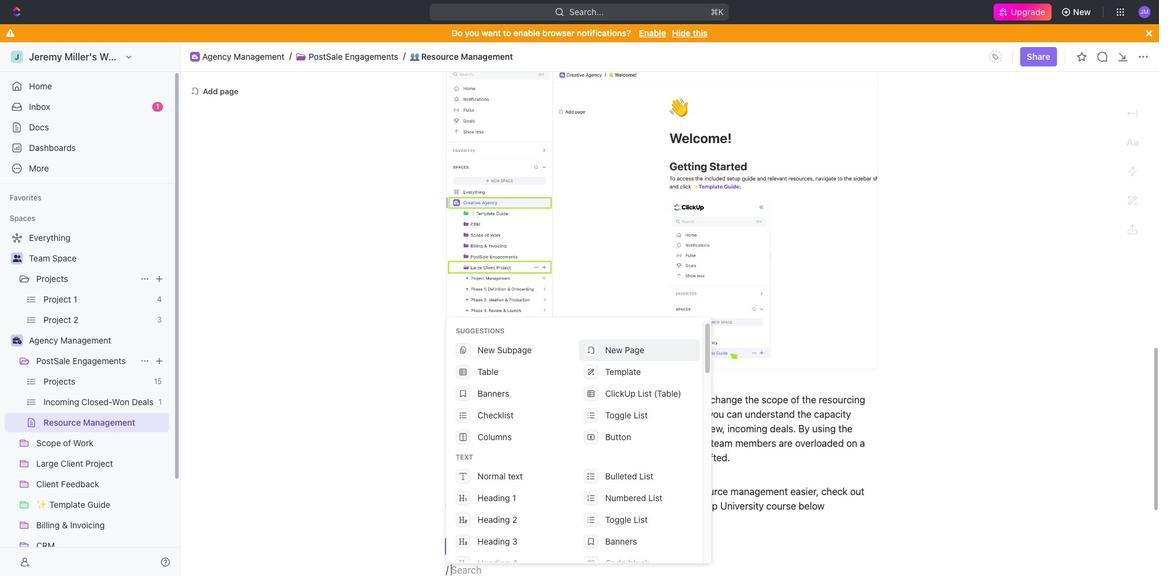 Task type: locate. For each thing, give the bounding box(es) containing it.
level,
[[684, 409, 706, 420], [589, 438, 611, 449]]

new button
[[1057, 2, 1099, 22]]

project up normal text
[[490, 453, 521, 464]]

as left well at the bottom of the page
[[623, 501, 633, 512]]

0 horizontal spatial by
[[446, 395, 457, 406]]

normal
[[478, 471, 506, 481]]

of
[[791, 395, 800, 406], [579, 487, 588, 497]]

0 vertical spatial level,
[[684, 409, 706, 420]]

1 vertical spatial of
[[579, 487, 588, 497]]

well
[[635, 501, 652, 512]]

management
[[234, 51, 285, 61], [461, 51, 513, 61], [60, 335, 111, 345], [516, 542, 568, 552]]

1 vertical spatial toggle list
[[605, 515, 648, 525]]

1 horizontal spatial postsale engagements
[[309, 51, 398, 61]]

0 horizontal spatial resourcing
[[642, 424, 688, 435]]

1 vertical spatial at
[[626, 409, 634, 420]]

2 vertical spatial can
[[632, 438, 648, 449]]

(table)
[[654, 388, 682, 399]]

using
[[556, 409, 580, 420], [813, 424, 836, 435]]

folder
[[534, 438, 560, 449]]

0 horizontal spatial banners
[[478, 388, 510, 399]]

1 horizontal spatial determine
[[595, 424, 639, 435]]

0 vertical spatial resource
[[421, 51, 459, 61]]

heading down normal on the bottom of page
[[478, 493, 510, 503]]

0 vertical spatial these
[[508, 395, 532, 406]]

2 vertical spatial understand
[[459, 487, 509, 497]]

helping
[[530, 424, 563, 435]]

by up across
[[446, 395, 457, 406]]

at up helping
[[562, 395, 570, 406]]

sidebar navigation
[[0, 42, 181, 576]]

tree inside the sidebar navigation
[[5, 228, 169, 576]]

0 horizontal spatial new
[[478, 345, 495, 355]]

page
[[220, 86, 239, 96]]

1 horizontal spatial banners
[[605, 536, 637, 547]]

heading for heading 2
[[478, 515, 510, 525]]

using up overloaded
[[813, 424, 836, 435]]

views
[[535, 395, 559, 406], [599, 409, 623, 420], [446, 438, 471, 449], [617, 487, 642, 497]]

1 vertical spatial using
[[813, 424, 836, 435]]

of right scope
[[791, 395, 800, 406]]

favorites button
[[5, 191, 46, 205]]

0 horizontal spatial 1
[[156, 102, 159, 111]]

block
[[628, 558, 650, 568]]

list
[[574, 438, 586, 449]]

toggle list down well at the bottom of the page
[[605, 515, 648, 525]]

agency right business time image at the top left of the page
[[202, 51, 231, 61]]

to
[[503, 28, 511, 38], [488, 409, 497, 420], [583, 424, 592, 435], [673, 453, 681, 464]]

2 heading from the top
[[478, 515, 510, 525]]

understand down normal on the bottom of page
[[459, 487, 509, 497]]

these inside the by leveraging these views at the different locations, you can change the scope of the resourcing you want to focus on. by using the views at the space level, you can understand the capacity across all projects, helping you to determine resourcing for new, incoming deals. by using the views at the project folder or list level, you can understand if team members are overloaded on a particular project or determine if the timelines need to be shifted.
[[508, 395, 532, 406]]

1 horizontal spatial engagements
[[345, 51, 398, 61]]

new down suggestions on the bottom left
[[478, 345, 495, 355]]

1 vertical spatial or
[[523, 453, 532, 464]]

0 vertical spatial postsale engagements link
[[309, 51, 398, 62]]

2 horizontal spatial clickup
[[684, 501, 718, 512]]

you right do
[[465, 28, 480, 38]]

agency right business time icon
[[29, 335, 58, 345]]

0 horizontal spatial all
[[477, 424, 487, 435]]

/
[[446, 565, 449, 576]]

views down bulleted list
[[617, 487, 642, 497]]

check
[[822, 487, 848, 497]]

by
[[446, 395, 457, 406], [542, 409, 553, 420], [799, 424, 810, 435]]

1 horizontal spatial 1
[[513, 493, 516, 503]]

all inside the by leveraging these views at the different locations, you can change the scope of the resourcing you want to focus on. by using the views at the space level, you can understand the capacity across all projects, helping you to determine resourcing for new, incoming deals. by using the views at the project folder or list level, you can understand if team members are overloaded on a particular project or determine if the timelines need to be shifted.
[[477, 424, 487, 435]]

1 vertical spatial determine
[[535, 453, 579, 464]]

1 vertical spatial space
[[654, 409, 681, 420]]

tree
[[5, 228, 169, 576]]

notifications?
[[577, 28, 631, 38]]

1 horizontal spatial agency
[[202, 51, 231, 61]]

at up particular
[[473, 438, 482, 449]]

or left list
[[562, 438, 571, 449]]

favorites
[[10, 193, 42, 202]]

1 vertical spatial postsale engagements
[[36, 356, 126, 366]]

1 vertical spatial understand
[[651, 438, 700, 449]]

want
[[482, 28, 501, 38], [464, 409, 485, 420]]

1 horizontal spatial of
[[791, 395, 800, 406]]

heading down help
[[478, 515, 510, 525]]

resource for using
[[477, 542, 514, 552]]

banners up checklist
[[478, 388, 510, 399]]

that
[[644, 487, 661, 497]]

agency management up page
[[202, 51, 285, 61]]

1 horizontal spatial at
[[562, 395, 570, 406]]

these up the focus on the bottom of the page
[[508, 395, 532, 406]]

out
[[851, 487, 865, 497]]

0 vertical spatial agency management
[[202, 51, 285, 61]]

tree containing team space
[[5, 228, 169, 576]]

1 horizontal spatial agency management link
[[202, 51, 285, 62]]

projects link
[[36, 269, 135, 289]]

page
[[625, 345, 645, 355]]

toggle list
[[605, 410, 648, 420], [605, 515, 648, 525]]

2 horizontal spatial by
[[799, 424, 810, 435]]

1 horizontal spatial space
[[654, 409, 681, 420]]

project
[[501, 438, 532, 449], [490, 453, 521, 464]]

can up the timelines at the bottom right
[[632, 438, 648, 449]]

can left change on the right
[[692, 395, 708, 406]]

0 vertical spatial toggle
[[605, 410, 632, 420]]

0 vertical spatial or
[[562, 438, 571, 449]]

0 vertical spatial postsale engagements
[[309, 51, 398, 61]]

share
[[1027, 51, 1051, 62]]

banners up code
[[605, 536, 637, 547]]

1 vertical spatial agency management
[[29, 335, 111, 345]]

business time image
[[192, 54, 198, 59]]

by up helping
[[542, 409, 553, 420]]

0 vertical spatial engagements
[[345, 51, 398, 61]]

1 vertical spatial agency
[[29, 335, 58, 345]]

on
[[847, 438, 858, 449]]

understand up "be"
[[651, 438, 700, 449]]

on.
[[526, 409, 540, 420]]

or down helping
[[523, 453, 532, 464]]

0 vertical spatial all
[[477, 424, 487, 435]]

project down projects,
[[501, 438, 532, 449]]

determine down folder
[[535, 453, 579, 464]]

0 vertical spatial project
[[501, 438, 532, 449]]

2 toggle list from the top
[[605, 515, 648, 525]]

you
[[465, 28, 480, 38], [674, 395, 690, 406], [446, 409, 462, 420], [709, 409, 725, 420], [565, 424, 581, 435], [614, 438, 630, 449]]

change
[[710, 395, 743, 406]]

management
[[731, 487, 788, 497]]

0 horizontal spatial as
[[623, 501, 633, 512]]

clickup up heading 2
[[463, 501, 497, 512]]

agency management inside the sidebar navigation
[[29, 335, 111, 345]]

1 vertical spatial toggle
[[605, 515, 632, 525]]

heading 2
[[478, 515, 518, 525]]

views up on.
[[535, 395, 559, 406]]

resource
[[421, 51, 459, 61], [477, 542, 514, 552]]

1 horizontal spatial by
[[542, 409, 553, 420]]

course
[[767, 501, 797, 512]]

numbered list
[[605, 493, 663, 503]]

agency for business time image at the top left of the page
[[202, 51, 231, 61]]

clickup down resource
[[684, 501, 718, 512]]

can down change on the right
[[727, 409, 743, 420]]

engagements inside tree
[[73, 356, 126, 366]]

agency management right business time icon
[[29, 335, 111, 345]]

or
[[562, 438, 571, 449], [523, 453, 532, 464]]

1 toggle from the top
[[605, 410, 632, 420]]

these inside to understand all the features of these views that make resource management easier, check out the clickup help center documentation as well as the clickup university course below
[[590, 487, 614, 497]]

if left team
[[703, 438, 709, 449]]

0 horizontal spatial of
[[579, 487, 588, 497]]

2 vertical spatial at
[[473, 438, 482, 449]]

3 heading from the top
[[478, 536, 510, 547]]

0 horizontal spatial at
[[473, 438, 482, 449]]

1 vertical spatial all
[[511, 487, 521, 497]]

heading 1
[[478, 493, 516, 503]]

toggle down different on the bottom
[[605, 410, 632, 420]]

management inside tree
[[60, 335, 111, 345]]

0 horizontal spatial determine
[[535, 453, 579, 464]]

all down text
[[511, 487, 521, 497]]

all down checklist
[[477, 424, 487, 435]]

want right do
[[482, 28, 501, 38]]

space down (table)
[[654, 409, 681, 420]]

as
[[623, 501, 633, 512], [655, 501, 665, 512]]

1 vertical spatial if
[[582, 453, 587, 464]]

heading left 3
[[478, 536, 510, 547]]

0 vertical spatial resourcing
[[819, 395, 866, 406]]

suggestions
[[456, 327, 505, 335]]

1 horizontal spatial if
[[703, 438, 709, 449]]

agency management link
[[202, 51, 285, 62], [29, 331, 167, 350]]

0 horizontal spatial clickup
[[463, 501, 497, 512]]

1 vertical spatial agency management link
[[29, 331, 167, 350]]

understand
[[745, 409, 795, 420], [651, 438, 700, 449], [459, 487, 509, 497]]

list
[[638, 388, 652, 399], [634, 410, 648, 420], [640, 471, 654, 481], [649, 493, 663, 503], [634, 515, 648, 525]]

the up 'center'
[[524, 487, 538, 497]]

1 horizontal spatial all
[[511, 487, 521, 497]]

you up the timelines at the bottom right
[[614, 438, 630, 449]]

the down make
[[667, 501, 681, 512]]

as right well at the bottom of the page
[[655, 501, 665, 512]]

1 vertical spatial engagements
[[73, 356, 126, 366]]

1 horizontal spatial these
[[590, 487, 614, 497]]

clickup down template
[[605, 388, 636, 399]]

1 vertical spatial these
[[590, 487, 614, 497]]

these up the documentation
[[590, 487, 614, 497]]

resourcing up 'need'
[[642, 424, 688, 435]]

1 horizontal spatial as
[[655, 501, 665, 512]]

0 vertical spatial postsale
[[309, 51, 343, 61]]

0 vertical spatial can
[[692, 395, 708, 406]]

of inside to understand all the features of these views that make resource management easier, check out the clickup help center documentation as well as the clickup university course below
[[579, 487, 588, 497]]

university
[[721, 501, 764, 512]]

heading for heading 1
[[478, 493, 510, 503]]

list up that
[[640, 471, 654, 481]]

the left different on the bottom
[[573, 395, 587, 406]]

browser
[[543, 28, 575, 38]]

0 vertical spatial by
[[446, 395, 457, 406]]

to
[[446, 487, 457, 497]]

1 vertical spatial resource
[[477, 542, 514, 552]]

2 horizontal spatial new
[[1074, 7, 1091, 17]]

search...
[[570, 7, 604, 17]]

0 horizontal spatial can
[[632, 438, 648, 449]]

determine down different on the bottom
[[595, 424, 639, 435]]

1 horizontal spatial new
[[605, 345, 623, 355]]

level, right list
[[589, 438, 611, 449]]

scope
[[762, 395, 789, 406]]

postsale engagements inside tree
[[36, 356, 126, 366]]

clickup
[[605, 388, 636, 399], [463, 501, 497, 512], [684, 501, 718, 512]]

table
[[478, 367, 499, 377]]

the left capacity
[[798, 409, 812, 420]]

0 vertical spatial toggle list
[[605, 410, 648, 420]]

heading left 4
[[478, 558, 510, 568]]

0 vertical spatial of
[[791, 395, 800, 406]]

do
[[452, 28, 463, 38]]

agency management link inside tree
[[29, 331, 167, 350]]

the up on
[[839, 424, 853, 435]]

list down well at the bottom of the page
[[634, 515, 648, 525]]

below
[[799, 501, 825, 512]]

of up the documentation
[[579, 487, 588, 497]]

0 horizontal spatial these
[[508, 395, 532, 406]]

need
[[648, 453, 670, 464]]

incoming
[[728, 424, 768, 435]]

toggle down numbered
[[605, 515, 632, 525]]

0 horizontal spatial resource
[[421, 51, 459, 61]]

bulleted list
[[605, 471, 654, 481]]

all
[[477, 424, 487, 435], [511, 487, 521, 497]]

1 vertical spatial level,
[[589, 438, 611, 449]]

0 vertical spatial 1
[[156, 102, 159, 111]]

4 heading from the top
[[478, 558, 510, 568]]

at down 'locations,'
[[626, 409, 634, 420]]

numbered
[[605, 493, 646, 503]]

0 horizontal spatial postsale
[[36, 356, 70, 366]]

toggle list up button
[[605, 410, 648, 420]]

agency inside tree
[[29, 335, 58, 345]]

to left the enable on the left top of page
[[503, 28, 511, 38]]

resource up heading 4
[[477, 542, 514, 552]]

0 horizontal spatial if
[[582, 453, 587, 464]]

1 heading from the top
[[478, 493, 510, 503]]

1 vertical spatial 1
[[513, 493, 516, 503]]

code block
[[605, 558, 650, 568]]

0 horizontal spatial engagements
[[73, 356, 126, 366]]

1 horizontal spatial postsale engagements link
[[309, 51, 398, 62]]

determine
[[595, 424, 639, 435], [535, 453, 579, 464]]

1 horizontal spatial agency management
[[202, 51, 285, 61]]

1 as from the left
[[623, 501, 633, 512]]

space up projects
[[52, 253, 77, 263]]

new left page
[[605, 345, 623, 355]]

toggle
[[605, 410, 632, 420], [605, 515, 632, 525]]

views down different on the bottom
[[599, 409, 623, 420]]

0 horizontal spatial agency management link
[[29, 331, 167, 350]]

0 vertical spatial agency
[[202, 51, 231, 61]]

user group image
[[12, 255, 21, 262]]

can
[[692, 395, 708, 406], [727, 409, 743, 420], [632, 438, 648, 449]]

using up helping
[[556, 409, 580, 420]]

0 vertical spatial space
[[52, 253, 77, 263]]

resource right 👥
[[421, 51, 459, 61]]

0 horizontal spatial agency management
[[29, 335, 111, 345]]

1 vertical spatial postsale engagements link
[[36, 352, 135, 371]]

2
[[513, 515, 518, 525]]

agency management
[[202, 51, 285, 61], [29, 335, 111, 345]]

views down across
[[446, 438, 471, 449]]

want down leveraging
[[464, 409, 485, 420]]

3
[[513, 536, 518, 547]]

by up overloaded
[[799, 424, 810, 435]]

agency management for business time image at the top left of the page
[[202, 51, 285, 61]]

new right upgrade
[[1074, 7, 1091, 17]]

level, up for
[[684, 409, 706, 420]]

1 horizontal spatial postsale
[[309, 51, 343, 61]]

if down list
[[582, 453, 587, 464]]

understand down scope
[[745, 409, 795, 420]]

0 horizontal spatial understand
[[459, 487, 509, 497]]

resourcing up capacity
[[819, 395, 866, 406]]

if
[[703, 438, 709, 449], [582, 453, 587, 464]]

team space link
[[29, 249, 167, 268]]



Task type: vqa. For each thing, say whether or not it's contained in the screenshot.
postsale within tree
yes



Task type: describe. For each thing, give the bounding box(es) containing it.
new subpage
[[478, 345, 532, 355]]

0 horizontal spatial level,
[[589, 438, 611, 449]]

do you want to enable browser notifications? enable hide this
[[452, 28, 708, 38]]

1 vertical spatial project
[[490, 453, 521, 464]]

home link
[[5, 77, 169, 96]]

understand inside to understand all the features of these views that make resource management easier, check out the clickup help center documentation as well as the clickup university course below
[[459, 487, 509, 497]]

agency management link for business time icon
[[29, 331, 167, 350]]

locations,
[[629, 395, 671, 406]]

new,
[[705, 424, 725, 435]]

1 horizontal spatial using
[[813, 424, 836, 435]]

features
[[540, 487, 576, 497]]

of inside the by leveraging these views at the different locations, you can change the scope of the resourcing you want to focus on. by using the views at the space level, you can understand the capacity across all projects, helping you to determine resourcing for new, incoming deals. by using the views at the project folder or list level, you can understand if team members are overloaded on a particular project or determine if the timelines need to be shifted.
[[791, 395, 800, 406]]

using resource management views
[[451, 542, 594, 552]]

new for new page
[[605, 345, 623, 355]]

1 horizontal spatial can
[[692, 395, 708, 406]]

2 vertical spatial by
[[799, 424, 810, 435]]

1 horizontal spatial level,
[[684, 409, 706, 420]]

hide
[[672, 28, 691, 38]]

text
[[456, 453, 473, 461]]

enable
[[639, 28, 666, 38]]

capacity
[[814, 409, 851, 420]]

👥
[[410, 52, 420, 61]]

2 toggle from the top
[[605, 515, 632, 525]]

0 horizontal spatial postsale engagements link
[[36, 352, 135, 371]]

0 horizontal spatial using
[[556, 409, 580, 420]]

1 vertical spatial resourcing
[[642, 424, 688, 435]]

dashboards
[[29, 143, 76, 153]]

0 vertical spatial want
[[482, 28, 501, 38]]

2 horizontal spatial can
[[727, 409, 743, 420]]

upgrade
[[1011, 7, 1046, 17]]

you up across
[[446, 409, 462, 420]]

heading 3
[[478, 536, 518, 547]]

team
[[29, 253, 50, 263]]

to down leveraging
[[488, 409, 497, 420]]

columns
[[478, 432, 512, 442]]

particular
[[446, 453, 488, 464]]

make
[[664, 487, 687, 497]]

the left scope
[[745, 395, 759, 406]]

shifted.
[[698, 453, 730, 464]]

clickup list (table)
[[605, 388, 682, 399]]

agency for business time icon
[[29, 335, 58, 345]]

timelines
[[607, 453, 646, 464]]

resource for 👥
[[421, 51, 459, 61]]

⌘k
[[711, 7, 724, 17]]

1 horizontal spatial understand
[[651, 438, 700, 449]]

home
[[29, 81, 52, 91]]

0 vertical spatial if
[[703, 438, 709, 449]]

4
[[513, 558, 518, 568]]

by leveraging these views at the different locations, you can change the scope of the resourcing you want to focus on. by using the views at the space level, you can understand the capacity across all projects, helping you to determine resourcing for new, incoming deals. by using the views at the project folder or list level, you can understand if team members are overloaded on a particular project or determine if the timelines need to be shifted.
[[446, 395, 868, 464]]

team
[[711, 438, 733, 449]]

1 horizontal spatial or
[[562, 438, 571, 449]]

text
[[508, 471, 523, 481]]

list down 'locations,'
[[634, 410, 648, 420]]

the down 'locations,'
[[637, 409, 651, 420]]

you right 'locations,'
[[674, 395, 690, 406]]

agency management for business time icon
[[29, 335, 111, 345]]

projects
[[36, 274, 68, 284]]

using
[[451, 542, 474, 552]]

👥 resource management
[[410, 51, 513, 61]]

help
[[499, 501, 520, 512]]

want inside the by leveraging these views at the different locations, you can change the scope of the resourcing you want to focus on. by using the views at the space level, you can understand the capacity across all projects, helping you to determine resourcing for new, incoming deals. by using the views at the project folder or list level, you can understand if team members are overloaded on a particular project or determine if the timelines need to be shifted.
[[464, 409, 485, 420]]

docs link
[[5, 118, 169, 137]]

2 horizontal spatial at
[[626, 409, 634, 420]]

overloaded
[[796, 438, 844, 449]]

for
[[691, 424, 703, 435]]

0 vertical spatial determine
[[595, 424, 639, 435]]

list left (table)
[[638, 388, 652, 399]]

views inside to understand all the features of these views that make resource management easier, check out the clickup help center documentation as well as the clickup university course below
[[617, 487, 642, 497]]

to understand all the features of these views that make resource management easier, check out the clickup help center documentation as well as the clickup university course below
[[446, 487, 867, 512]]

views
[[571, 542, 594, 552]]

upgrade link
[[994, 4, 1052, 21]]

bulleted
[[605, 471, 637, 481]]

to up list
[[583, 424, 592, 435]]

the up capacity
[[803, 395, 817, 406]]

1 vertical spatial by
[[542, 409, 553, 420]]

add page
[[203, 86, 239, 96]]

heading for heading 4
[[478, 558, 510, 568]]

docs
[[29, 122, 49, 132]]

heading 4
[[478, 558, 518, 568]]

the down to
[[446, 501, 460, 512]]

to left "be"
[[673, 453, 681, 464]]

checklist
[[478, 410, 514, 420]]

list left make
[[649, 493, 663, 503]]

all inside to understand all the features of these views that make resource management easier, check out the clickup help center documentation as well as the clickup university course below
[[511, 487, 521, 497]]

engagements for the rightmost "postsale engagements" link
[[345, 51, 398, 61]]

subpage
[[497, 345, 532, 355]]

1 horizontal spatial resourcing
[[819, 395, 866, 406]]

you up new,
[[709, 409, 725, 420]]

focus
[[499, 409, 523, 420]]

normal text
[[478, 471, 523, 481]]

heading for heading 3
[[478, 536, 510, 547]]

inbox
[[29, 101, 50, 112]]

deals.
[[770, 424, 796, 435]]

leveraging
[[460, 395, 505, 406]]

team space
[[29, 253, 77, 263]]

2 as from the left
[[655, 501, 665, 512]]

1 inside the sidebar navigation
[[156, 102, 159, 111]]

postsale inside the sidebar navigation
[[36, 356, 70, 366]]

resource
[[690, 487, 728, 497]]

space inside tree
[[52, 253, 77, 263]]

you up list
[[565, 424, 581, 435]]

2 horizontal spatial understand
[[745, 409, 795, 420]]

0 vertical spatial banners
[[478, 388, 510, 399]]

add
[[203, 86, 218, 96]]

code
[[605, 558, 626, 568]]

dashboards link
[[5, 138, 169, 158]]

1 horizontal spatial clickup
[[605, 388, 636, 399]]

1 vertical spatial banners
[[605, 536, 637, 547]]

spaces
[[10, 214, 35, 223]]

template
[[605, 367, 641, 377]]

projects,
[[490, 424, 528, 435]]

documentation
[[554, 501, 620, 512]]

easier,
[[791, 487, 819, 497]]

button
[[605, 432, 631, 442]]

0 vertical spatial at
[[562, 395, 570, 406]]

new page
[[605, 345, 645, 355]]

1 toggle list from the top
[[605, 410, 648, 420]]

space inside the by leveraging these views at the different locations, you can change the scope of the resourcing you want to focus on. by using the views at the space level, you can understand the capacity across all projects, helping you to determine resourcing for new, incoming deals. by using the views at the project folder or list level, you can understand if team members are overloaded on a particular project or determine if the timelines need to be shifted.
[[654, 409, 681, 420]]

a
[[860, 438, 865, 449]]

new for new subpage
[[478, 345, 495, 355]]

business time image
[[12, 337, 21, 344]]

engagements for leftmost "postsale engagements" link
[[73, 356, 126, 366]]

different
[[589, 395, 627, 406]]

the down projects,
[[484, 438, 498, 449]]

the left the timelines at the bottom right
[[590, 453, 604, 464]]

new inside button
[[1074, 7, 1091, 17]]

the down different on the bottom
[[582, 409, 596, 420]]

this
[[693, 28, 708, 38]]

agency management link for business time image at the top left of the page
[[202, 51, 285, 62]]

enable
[[514, 28, 540, 38]]

be
[[684, 453, 695, 464]]



